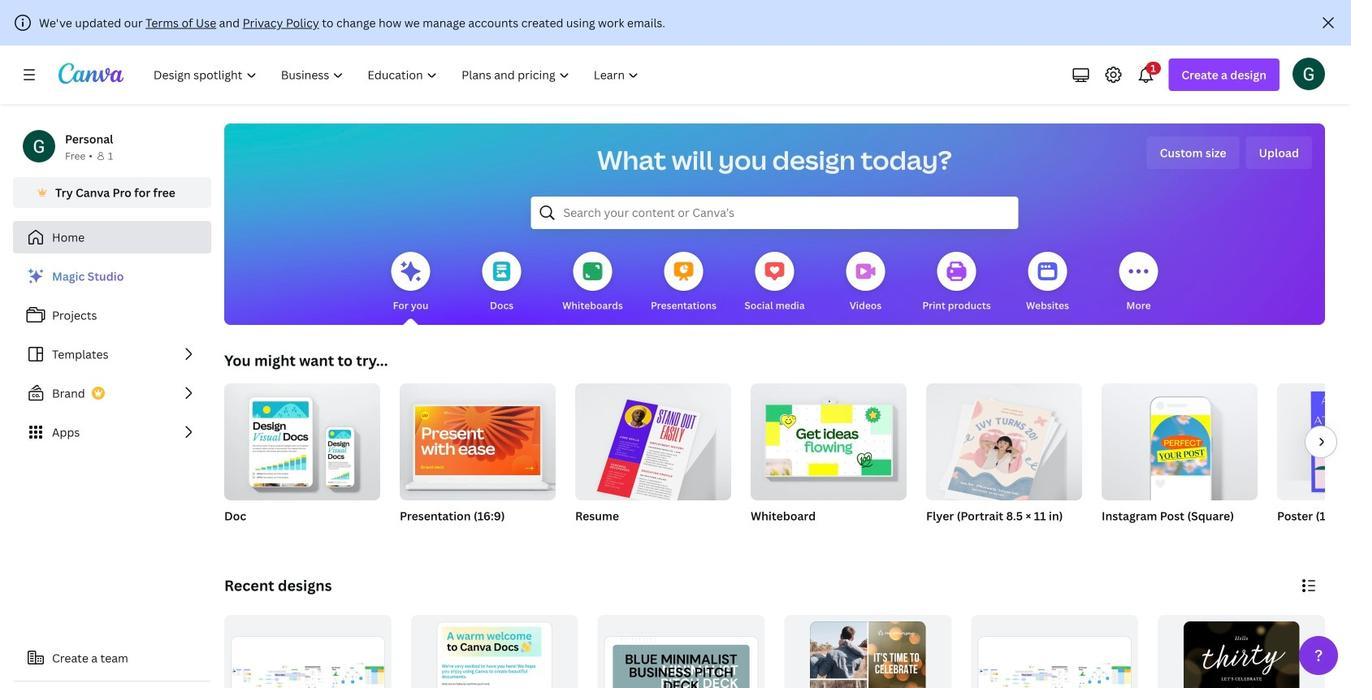 Task type: locate. For each thing, give the bounding box(es) containing it.
list
[[13, 260, 211, 448]]

group
[[224, 377, 380, 544], [224, 377, 380, 500], [400, 377, 556, 544], [400, 377, 556, 500], [575, 377, 731, 544], [575, 377, 731, 507], [751, 377, 907, 544], [751, 377, 907, 500], [926, 383, 1082, 544], [926, 383, 1082, 506], [1102, 383, 1258, 544], [1277, 383, 1351, 544], [224, 615, 391, 688], [411, 615, 578, 688], [598, 615, 765, 688], [784, 615, 952, 688]]

None search field
[[531, 197, 1018, 229]]

greg robinson image
[[1293, 57, 1325, 90]]



Task type: describe. For each thing, give the bounding box(es) containing it.
Search search field
[[563, 197, 986, 228]]

top level navigation element
[[143, 58, 653, 91]]



Task type: vqa. For each thing, say whether or not it's contained in the screenshot.
group
yes



